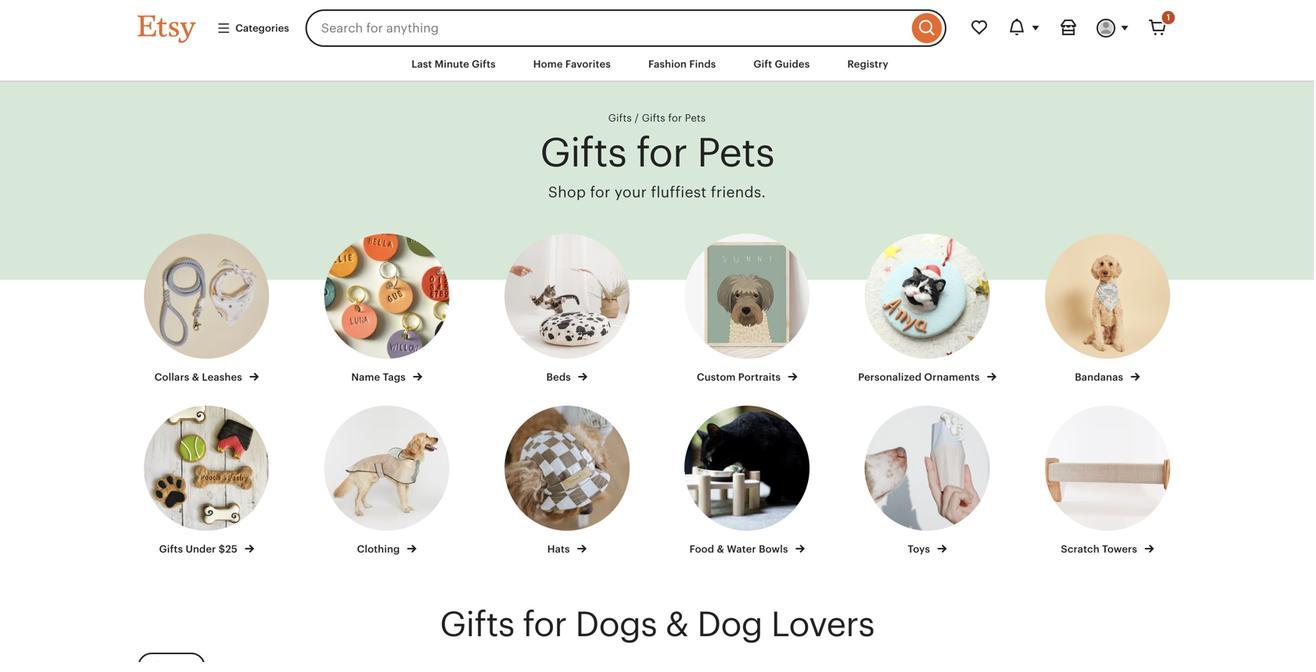 Task type: vqa. For each thing, say whether or not it's contained in the screenshot.
top Gift,
no



Task type: locate. For each thing, give the bounding box(es) containing it.
collars & leashes link
[[131, 234, 283, 385]]

last minute gifts link
[[400, 50, 508, 78]]

lovers
[[771, 605, 875, 644]]

& left dog
[[665, 605, 689, 644]]

fashion
[[649, 58, 687, 70]]

home favorites
[[533, 58, 611, 70]]

categories
[[236, 22, 289, 34]]

1 vertical spatial pets
[[697, 130, 774, 175]]

for left your
[[590, 184, 611, 201]]

hats link
[[491, 406, 643, 557]]

food
[[690, 544, 715, 555]]

pets
[[685, 112, 706, 124], [697, 130, 774, 175]]

under
[[186, 544, 216, 555]]

beds link
[[491, 234, 643, 385]]

dog
[[697, 605, 763, 644]]

1
[[1167, 13, 1170, 22]]

2 horizontal spatial &
[[717, 544, 724, 555]]

clothing link
[[311, 406, 463, 557]]

scratch towers
[[1061, 544, 1140, 555]]

pets down finds
[[685, 112, 706, 124]]

1 horizontal spatial &
[[665, 605, 689, 644]]

& right food
[[717, 544, 724, 555]]

scratch
[[1061, 544, 1100, 555]]

beds
[[547, 372, 574, 383]]

for down fashion finds link
[[668, 112, 682, 124]]

last
[[412, 58, 432, 70]]

for
[[668, 112, 682, 124], [636, 130, 687, 175], [590, 184, 611, 201], [523, 605, 567, 644]]

water
[[727, 544, 756, 555]]

0 vertical spatial &
[[192, 372, 199, 383]]

&
[[192, 372, 199, 383], [717, 544, 724, 555], [665, 605, 689, 644]]

collars
[[155, 372, 189, 383]]

gift
[[754, 58, 772, 70]]

2 vertical spatial &
[[665, 605, 689, 644]]

hats
[[547, 544, 573, 555]]

& right collars
[[192, 372, 199, 383]]

menu bar
[[110, 47, 1205, 82]]

None search field
[[306, 9, 947, 47]]

gifts for pets right gifts link
[[642, 112, 706, 124]]

ornaments
[[924, 372, 980, 383]]

pets up "friends."
[[697, 130, 774, 175]]

0 vertical spatial pets
[[685, 112, 706, 124]]

dogs
[[575, 605, 657, 644]]

shop for your fluffiest friends.
[[548, 184, 766, 201]]

toys
[[908, 544, 933, 555]]

guides
[[775, 58, 810, 70]]

your
[[615, 184, 647, 201]]

clothing
[[357, 544, 403, 555]]

0 horizontal spatial &
[[192, 372, 199, 383]]

food & water bowls
[[690, 544, 791, 555]]

1 vertical spatial &
[[717, 544, 724, 555]]

name tags
[[351, 372, 408, 383]]

custom portraits link
[[671, 234, 823, 385]]

gifts for pets
[[642, 112, 706, 124], [540, 130, 774, 175]]

favorites
[[566, 58, 611, 70]]

leashes
[[202, 372, 242, 383]]

categories banner
[[110, 0, 1205, 47]]

personalized
[[858, 372, 922, 383]]

& for food
[[717, 544, 724, 555]]

gifts
[[472, 58, 496, 70], [608, 112, 632, 124], [642, 112, 666, 124], [540, 130, 627, 175], [159, 544, 183, 555], [440, 605, 514, 644]]

fluffiest
[[651, 184, 707, 201]]

bandanas
[[1075, 372, 1126, 383]]

custom portraits
[[697, 372, 784, 383]]

custom
[[697, 372, 736, 383]]

gifts for pets up 'shop for your fluffiest friends.'
[[540, 130, 774, 175]]



Task type: describe. For each thing, give the bounding box(es) containing it.
1 link
[[1139, 9, 1177, 47]]

1 vertical spatial gifts for pets
[[540, 130, 774, 175]]

for left 'dogs'
[[523, 605, 567, 644]]

registry link
[[836, 50, 901, 78]]

finds
[[690, 58, 716, 70]]

fashion finds
[[649, 58, 716, 70]]

scratch towers link
[[1032, 406, 1184, 557]]

none search field inside categories banner
[[306, 9, 947, 47]]

shop
[[548, 184, 586, 201]]

tags
[[383, 372, 406, 383]]

registry
[[848, 58, 889, 70]]

bowls
[[759, 544, 788, 555]]

categories button
[[205, 14, 301, 42]]

towers
[[1102, 544, 1138, 555]]

fashion finds link
[[637, 50, 728, 78]]

& for collars
[[192, 372, 199, 383]]

collars & leashes
[[155, 372, 245, 383]]

toys link
[[852, 406, 1004, 557]]

gift guides
[[754, 58, 810, 70]]

last minute gifts
[[412, 58, 496, 70]]

menu bar containing last minute gifts
[[110, 47, 1205, 82]]

name
[[351, 372, 380, 383]]

gifts under $25 link
[[131, 406, 283, 557]]

for up 'shop for your fluffiest friends.'
[[636, 130, 687, 175]]

name tags link
[[311, 234, 463, 385]]

bandanas link
[[1032, 234, 1184, 385]]

gifts for dogs & dog lovers
[[440, 605, 875, 644]]

Search for anything text field
[[306, 9, 908, 47]]

portraits
[[738, 372, 781, 383]]

gifts under $25
[[159, 544, 240, 555]]

gift guides link
[[742, 50, 822, 78]]

minute
[[435, 58, 469, 70]]

home
[[533, 58, 563, 70]]

personalized ornaments link
[[852, 234, 1004, 385]]

home favorites link
[[522, 50, 623, 78]]

food & water bowls link
[[671, 406, 823, 557]]

personalized ornaments
[[858, 372, 983, 383]]

friends.
[[711, 184, 766, 201]]

$25
[[219, 544, 238, 555]]

gifts link
[[608, 112, 632, 124]]

0 vertical spatial gifts for pets
[[642, 112, 706, 124]]



